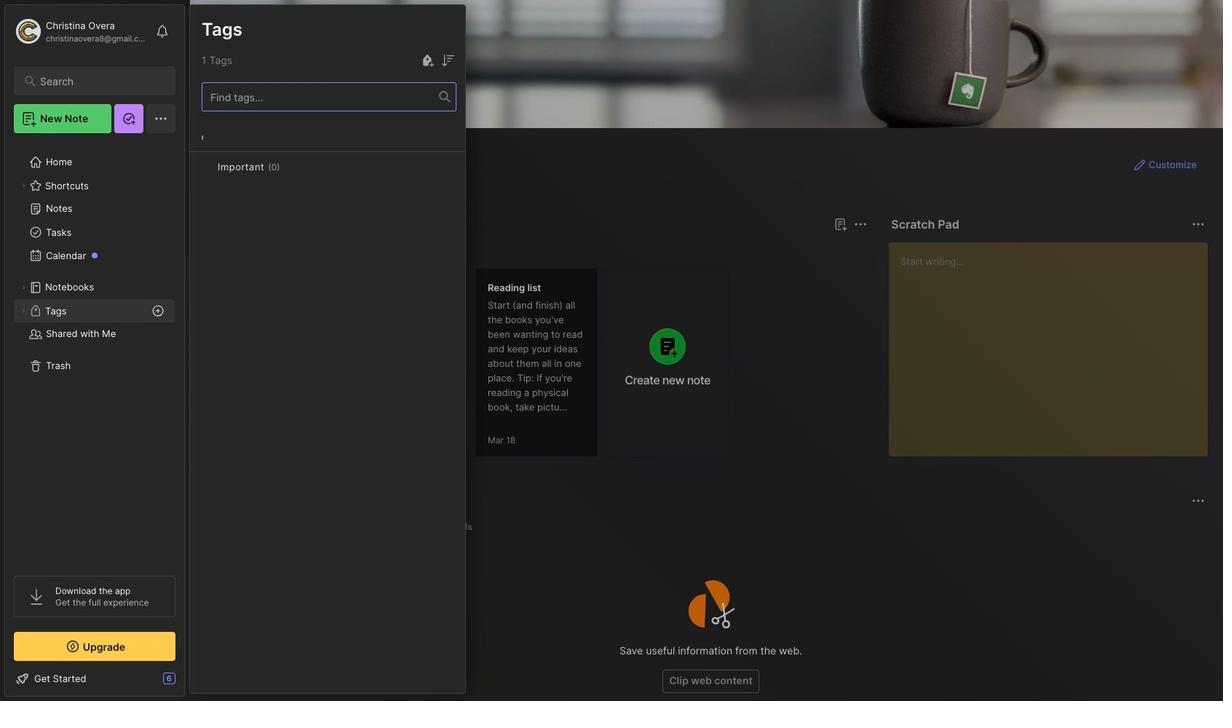 Task type: describe. For each thing, give the bounding box(es) containing it.
Start writing… text field
[[901, 243, 1208, 445]]

sort options image
[[439, 52, 457, 69]]

0 vertical spatial row group
[[190, 123, 466, 202]]

Help and Learning task checklist field
[[5, 667, 184, 691]]

1 vertical spatial row group
[[213, 268, 738, 466]]

Find tags… text field
[[203, 87, 439, 107]]

expand tags image
[[19, 307, 28, 315]]

tree inside main element
[[5, 142, 184, 563]]

Search text field
[[40, 74, 162, 88]]



Task type: locate. For each thing, give the bounding box(es) containing it.
tab list
[[216, 519, 1204, 536]]

None search field
[[40, 72, 162, 90]]

create new tag image
[[419, 52, 436, 69]]

tab
[[216, 242, 259, 259], [216, 519, 272, 536], [439, 519, 479, 536]]

row group
[[190, 123, 466, 202], [213, 268, 738, 466]]

none search field inside main element
[[40, 72, 162, 90]]

tree
[[5, 142, 184, 563]]

expand notebooks image
[[19, 283, 28, 292]]

Account field
[[14, 17, 149, 46]]

click to collapse image
[[184, 675, 195, 692]]

main element
[[0, 0, 189, 702]]

Sort field
[[439, 52, 457, 69]]



Task type: vqa. For each thing, say whether or not it's contained in the screenshot.
Expand Notebooks image
yes



